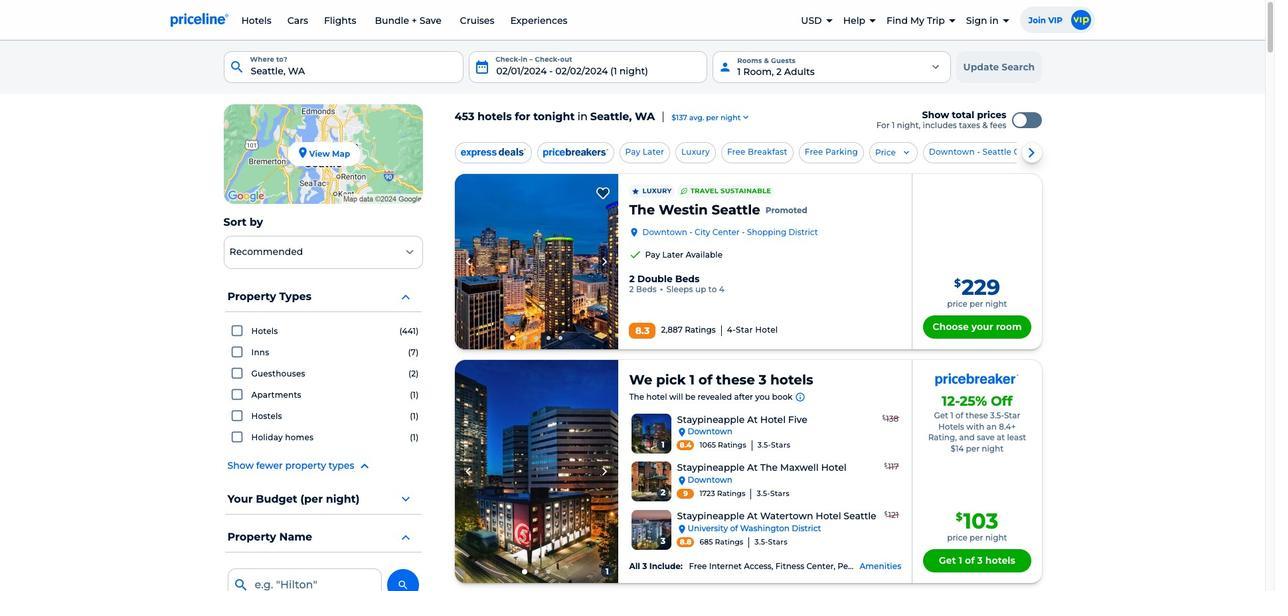Task type: vqa. For each thing, say whether or not it's contained in the screenshot.


Task type: describe. For each thing, give the bounding box(es) containing it.
free breakfast
[[728, 147, 788, 157]]

12-
[[942, 393, 960, 409]]

breakfast
[[748, 147, 788, 157]]

of inside get 1 of 3 hotels 'button'
[[965, 555, 975, 567]]

holiday homes
[[252, 433, 314, 443]]

453
[[455, 110, 475, 123]]

2 for 2
[[661, 488, 666, 498]]

2 inside rooms & guests 1 room, 2 adults
[[777, 66, 782, 78]]

pay later available
[[646, 250, 723, 260]]

1 check- from the left
[[496, 55, 521, 64]]

later for pay later
[[643, 147, 665, 157]]

1 horizontal spatial hotels
[[771, 372, 814, 388]]

pets
[[838, 561, 856, 571]]

stars for watertown
[[769, 537, 788, 547]]

2 check- from the left
[[535, 55, 561, 64]]

121
[[889, 510, 899, 520]]

sort by
[[224, 216, 263, 229]]

3.5- inside get 1 of these 3.5-star hotels with an 8.4+ rating, and save at least $14 per night
[[991, 411, 1005, 420]]

seattle for -
[[983, 147, 1012, 157]]

washington
[[741, 523, 790, 533]]

the for the westin seattle
[[630, 202, 655, 218]]

$ for 117
[[885, 462, 888, 469]]

1 up be
[[690, 372, 695, 388]]

- left space
[[1045, 147, 1048, 157]]

book
[[773, 392, 793, 402]]

2 double beds
[[630, 273, 700, 285]]

the for the hotel will be revealed after you book
[[630, 392, 645, 402]]

$ for 103
[[956, 511, 963, 524]]

save
[[977, 433, 995, 443]]

0 horizontal spatial beds
[[636, 285, 657, 294]]

$14
[[951, 444, 964, 454]]

we
[[630, 372, 653, 388]]

holiday
[[252, 433, 283, 443]]

$ for 229
[[955, 277, 961, 290]]

guests
[[771, 56, 796, 65]]

of inside we pick 1 of these 3 hotels element
[[699, 372, 713, 388]]

your budget (per night)
[[228, 493, 360, 506]]

8.4
[[680, 441, 692, 450]]

westin
[[659, 202, 708, 218]]

sign in button
[[967, 3, 1010, 38]]

0 vertical spatial these
[[717, 372, 755, 388]]

types
[[279, 290, 312, 303]]

downtown up '1723'
[[688, 475, 733, 485]]

1 horizontal spatial pricebreakers logo image
[[935, 373, 1020, 387]]

will
[[670, 392, 683, 402]]

prices
[[978, 109, 1007, 121]]

internet
[[709, 561, 742, 571]]

revealed
[[698, 392, 732, 402]]

& inside rooms & guests 1 room, 2 adults
[[765, 56, 769, 65]]

price for 103
[[948, 533, 968, 543]]

go to image #5 image
[[559, 336, 563, 340]]

staypineapple for staypineapple at watertown hotel seattle
[[677, 510, 745, 522]]

3.5-stars for the
[[757, 489, 790, 498]]

at for watertown
[[748, 510, 758, 522]]

vip
[[1049, 15, 1063, 25]]

hotel right watertown at the right of page
[[816, 510, 842, 522]]

4-
[[727, 325, 736, 335]]

update
[[964, 61, 1000, 73]]

parking
[[826, 147, 859, 157]]

hotel down book
[[761, 414, 786, 426]]

budget
[[256, 493, 298, 506]]

pay later
[[626, 147, 665, 157]]

per inside $ 103 price per night
[[970, 533, 984, 543]]

2,887 ratings
[[661, 325, 716, 335]]

(1) for hostels
[[410, 411, 419, 421]]

0 horizontal spatial luxury
[[643, 186, 672, 195]]

join vip
[[1029, 15, 1063, 25]]

sustainable
[[721, 186, 772, 195]]

the westin seattle link
[[630, 201, 808, 219]]

1 vertical spatial hotels
[[252, 326, 278, 336]]

show for total
[[923, 109, 950, 121]]

go to image #3 image for go to image #2 for image
[[547, 570, 551, 574]]

all 3 include: free internet access, fitness center, pets allowed
[[630, 561, 891, 571]]

hotel
[[647, 392, 667, 402]]

map
[[332, 149, 350, 159]]

pay for pay later
[[626, 147, 641, 157]]

go to image #2 image for property building image
[[523, 336, 527, 340]]

view
[[309, 149, 330, 159]]

you
[[756, 392, 770, 402]]

go to image #3 image for go to image #2 corresponding to property building image
[[535, 336, 539, 340]]

night)
[[326, 493, 360, 506]]

229
[[962, 274, 1001, 300]]

center for seattle
[[1014, 147, 1042, 157]]

3 right all
[[643, 561, 647, 571]]

staypineapple for staypineapple at the maxwell hotel
[[677, 462, 745, 474]]

city
[[695, 227, 711, 237]]

room,
[[744, 66, 774, 78]]

downtown - city center - shopping district
[[643, 227, 818, 237]]

price for 229
[[948, 299, 968, 309]]

get 1 of these 3.5-star hotels with an 8.4+ rating, and save at least $14 per night
[[929, 411, 1027, 454]]

hotels link
[[242, 15, 272, 27]]

price
[[876, 147, 896, 157]]

after
[[735, 392, 753, 402]]

search
[[1002, 61, 1035, 73]]

expand image
[[902, 147, 912, 158]]

103
[[964, 508, 999, 534]]

out
[[560, 55, 573, 64]]

1 horizontal spatial in
[[578, 110, 588, 123]]

property types button
[[225, 282, 422, 312]]

2 for 2 double beds
[[630, 273, 635, 285]]

(7)
[[408, 348, 419, 357]]

$137
[[672, 113, 688, 122]]

types
[[329, 460, 354, 472]]

and
[[960, 433, 975, 443]]

1 vertical spatial district
[[792, 523, 822, 533]]

space
[[1050, 147, 1075, 157]]

property
[[285, 460, 326, 472]]

of up 685 ratings
[[730, 523, 738, 533]]

center,
[[807, 561, 836, 571]]

choose your room
[[933, 321, 1022, 333]]

includes
[[923, 120, 957, 130]]

help button
[[844, 3, 876, 38]]

$ for 121
[[885, 510, 888, 517]]

stars for the
[[771, 489, 790, 498]]

for
[[515, 110, 531, 123]]

stars for hotel
[[771, 441, 791, 450]]

staypineapple at the maxwell hotel
[[677, 462, 847, 474]]

experiences link
[[511, 15, 568, 27]]

the hotel will be revealed after you book
[[630, 392, 793, 402]]

join vip link
[[1020, 7, 1099, 33]]

we pick 1 of these 3 hotels element
[[630, 371, 814, 389]]

get 1 of 3 hotels button
[[924, 549, 1032, 573]]

- left city
[[690, 227, 693, 237]]

at for hotel
[[748, 414, 758, 426]]

0 vertical spatial hotels
[[242, 15, 272, 27]]

night inside $ 229 price per night
[[986, 299, 1008, 309]]

downtown up 1065 on the right bottom
[[688, 427, 733, 437]]

night right avg.
[[721, 113, 741, 122]]

night inside get 1 of these 3.5-star hotels with an 8.4+ rating, and save at least $14 per night
[[982, 444, 1004, 454]]

ratings for 8.4
[[718, 441, 747, 450]]

3 left 8.8
[[661, 536, 666, 546]]

–
[[530, 55, 533, 64]]

$ 117
[[885, 462, 899, 472]]

8.3
[[636, 325, 650, 337]]

view map button
[[224, 104, 423, 204]]

2 for 2 beds
[[630, 285, 634, 294]]

property types
[[228, 290, 312, 303]]

pick
[[656, 372, 686, 388]]

save
[[420, 15, 442, 27]]

1723 ratings
[[700, 489, 746, 498]]

we pick 1 of these 3 hotels
[[630, 372, 814, 388]]

2 beds
[[630, 285, 657, 294]]

free parking
[[805, 147, 859, 157]]

sort
[[224, 216, 247, 229]]

university
[[688, 523, 728, 533]]

(per
[[301, 493, 323, 506]]

1 photo carousel region from the top
[[455, 174, 619, 349]]

(1) for holiday homes
[[410, 433, 419, 443]]

$ 229 price per night
[[948, 274, 1008, 309]]

at for the
[[748, 462, 758, 474]]

hotel right 4-
[[756, 325, 778, 335]]



Task type: locate. For each thing, give the bounding box(es) containing it.
luxury
[[682, 147, 710, 157], [643, 186, 672, 195]]

1 horizontal spatial beds
[[676, 273, 700, 285]]

3.5- up an
[[991, 411, 1005, 420]]

0 vertical spatial (1)
[[410, 390, 419, 400]]

these
[[717, 372, 755, 388], [966, 411, 989, 420]]

3 up you
[[759, 372, 767, 388]]

flights
[[324, 15, 357, 27]]

1 vertical spatial price
[[948, 533, 968, 543]]

the left maxwell
[[761, 462, 778, 474]]

free down 685
[[689, 561, 707, 571]]

$ inside $ 138
[[883, 414, 886, 420]]

get for get 1 of these 3.5-star hotels with an 8.4+ rating, and save at least $14 per night
[[935, 411, 949, 420]]

0 vertical spatial photo carousel region
[[455, 174, 619, 349]]

hotel right maxwell
[[822, 462, 847, 474]]

453 hotels for tonight in seattle, wa
[[455, 110, 655, 123]]

2 vertical spatial seattle
[[844, 510, 877, 522]]

0 vertical spatial get
[[935, 411, 949, 420]]

night up room
[[986, 299, 1008, 309]]

seattle down the "travel sustainable" on the top
[[712, 202, 761, 218]]

1 at from the top
[[748, 414, 758, 426]]

0 vertical spatial property
[[228, 290, 276, 303]]

star up the we pick 1 of these 3 hotels
[[736, 325, 753, 335]]

go to image #1 image for go to image #2 for image
[[522, 569, 528, 575]]

& inside show total prices for 1 night, includes taxes & fees
[[983, 120, 988, 130]]

2 photo carousel region from the top
[[455, 360, 619, 583]]

of up the hotel will be revealed after you book
[[699, 372, 713, 388]]

1 vertical spatial show
[[228, 460, 254, 472]]

1 vertical spatial 3.5-stars
[[757, 489, 790, 498]]

1 vertical spatial staypineapple
[[677, 462, 745, 474]]

0 vertical spatial the
[[630, 202, 655, 218]]

seattle down fees at top
[[983, 147, 1012, 157]]

name
[[279, 531, 312, 543]]

pay for pay later available
[[646, 250, 660, 260]]

1 horizontal spatial go to image #2 image
[[535, 570, 539, 574]]

in inside sign in button
[[990, 14, 999, 26]]

at up university of washington district
[[748, 510, 758, 522]]

0 horizontal spatial go to image #2 image
[[523, 336, 527, 340]]

free left parking
[[805, 147, 824, 157]]

0 vertical spatial show
[[923, 109, 950, 121]]

price inside $ 103 price per night
[[948, 533, 968, 543]]

0 vertical spatial go to image #1 image
[[510, 335, 516, 341]]

1 down 12-
[[951, 411, 954, 420]]

$
[[955, 277, 961, 290], [883, 414, 886, 420], [885, 462, 888, 469], [885, 510, 888, 517], [956, 511, 963, 524]]

center
[[1014, 147, 1042, 157], [713, 227, 740, 237]]

hotels down $ 103 price per night
[[986, 555, 1016, 567]]

per inside $ 229 price per night
[[970, 299, 984, 309]]

seattle for westin
[[712, 202, 761, 218]]

check- right –
[[535, 55, 561, 64]]

night up the get 1 of 3 hotels
[[986, 533, 1008, 543]]

3.5-stars for watertown
[[755, 537, 788, 547]]

0 vertical spatial at
[[748, 414, 758, 426]]

center inside the downtown - city center - shopping district link
[[713, 227, 740, 237]]

room
[[996, 321, 1022, 333]]

travel sustainable
[[691, 186, 772, 195]]

downtown down includes
[[929, 147, 975, 157]]

go to image #3 image
[[535, 336, 539, 340], [547, 570, 551, 574]]

0 horizontal spatial free
[[689, 561, 707, 571]]

at
[[748, 414, 758, 426], [748, 462, 758, 474], [748, 510, 758, 522]]

homes
[[285, 433, 314, 443]]

cars link
[[288, 15, 308, 27]]

in left –
[[521, 55, 528, 64]]

0 horizontal spatial show
[[228, 460, 254, 472]]

ratings right 685
[[715, 537, 744, 547]]

None field
[[224, 51, 464, 83]]

$ inside $ 229 price per night
[[955, 277, 961, 290]]

show inside show total prices for 1 night, includes taxes & fees
[[923, 109, 950, 121]]

685
[[700, 537, 713, 547]]

3 (1) from the top
[[410, 433, 419, 443]]

685 ratings
[[700, 537, 744, 547]]

at
[[997, 433, 1006, 443]]

1 vertical spatial stars
[[771, 489, 790, 498]]

& left fees at top
[[983, 120, 988, 130]]

1 inside rooms & guests 1 room, 2 adults
[[738, 66, 741, 78]]

check- left –
[[496, 55, 521, 64]]

+
[[412, 15, 417, 27]]

hotels left cars link at the left top of page
[[242, 15, 272, 27]]

0 vertical spatial star
[[736, 325, 753, 335]]

luxury up westin
[[643, 186, 672, 195]]

with
[[967, 422, 985, 432]]

2 horizontal spatial in
[[990, 14, 999, 26]]

0 horizontal spatial &
[[765, 56, 769, 65]]

downtown down westin
[[643, 227, 688, 237]]

2 price from the top
[[948, 533, 968, 543]]

2 vertical spatial hotels
[[986, 555, 1016, 567]]

2 vertical spatial in
[[578, 110, 588, 123]]

get for get 1 of 3 hotels
[[939, 555, 957, 567]]

free left breakfast
[[728, 147, 746, 157]]

beds left sleeps
[[636, 285, 657, 294]]

find my trip button
[[887, 3, 956, 38]]

1 vertical spatial star
[[1005, 411, 1021, 420]]

price up the get 1 of 3 hotels
[[948, 533, 968, 543]]

get 1 of 3 hotels
[[939, 555, 1016, 567]]

2 vertical spatial stars
[[769, 537, 788, 547]]

per up choose your room at the bottom right
[[970, 299, 984, 309]]

1065
[[700, 441, 716, 450]]

adults
[[785, 66, 815, 78]]

choose your room button
[[924, 315, 1032, 339]]

in for sign
[[990, 14, 999, 26]]

3.5-stars up staypineapple at the maxwell hotel
[[758, 441, 791, 450]]

1 horizontal spatial go to image #3 image
[[547, 570, 551, 574]]

(441)
[[400, 326, 419, 336]]

access,
[[744, 561, 774, 571]]

1 horizontal spatial luxury
[[682, 147, 710, 157]]

&
[[765, 56, 769, 65], [983, 120, 988, 130]]

1723
[[700, 489, 715, 498]]

ratings right 1065 on the right bottom
[[718, 441, 747, 450]]

0 vertical spatial staypineapple
[[677, 414, 745, 426]]

City, address, landmark, or airport text field
[[224, 51, 464, 83]]

ratings for 8.8
[[715, 537, 744, 547]]

2 horizontal spatial free
[[805, 147, 824, 157]]

get inside get 1 of these 3.5-star hotels with an 8.4+ rating, and save at least $14 per night
[[935, 411, 949, 420]]

photo carousel region containing 1
[[455, 360, 619, 583]]

12-25% off
[[942, 393, 1013, 409]]

e.g. "Hilton" text field
[[228, 569, 382, 591]]

& up room,
[[765, 56, 769, 65]]

star inside get 1 of these 3.5-star hotels with an 8.4+ rating, and save at least $14 per night
[[1005, 411, 1021, 420]]

staypineapple up university
[[677, 510, 745, 522]]

3.5- for hotel
[[755, 537, 769, 547]]

property for property types
[[228, 290, 276, 303]]

$ 138
[[883, 414, 899, 424]]

4-star hotel
[[727, 325, 778, 335]]

0 horizontal spatial these
[[717, 372, 755, 388]]

2 vertical spatial the
[[761, 462, 778, 474]]

- left lake
[[1109, 147, 1113, 157]]

1 horizontal spatial show
[[923, 109, 950, 121]]

hotels up the rating,
[[939, 422, 965, 432]]

2 horizontal spatial seattle
[[983, 147, 1012, 157]]

$ left 117
[[885, 462, 888, 469]]

hostels
[[252, 411, 282, 421]]

0 vertical spatial stars
[[771, 441, 791, 450]]

include:
[[650, 561, 683, 571]]

1 horizontal spatial check-
[[535, 55, 561, 64]]

staypineapple for staypineapple at hotel five
[[677, 414, 745, 426]]

star up 8.4+
[[1005, 411, 1021, 420]]

the down we at bottom
[[630, 392, 645, 402]]

update search
[[964, 61, 1035, 73]]

1 horizontal spatial go to image #1 image
[[522, 569, 528, 575]]

fees
[[990, 120, 1007, 130]]

hotel
[[756, 325, 778, 335], [761, 414, 786, 426], [822, 462, 847, 474], [816, 510, 842, 522]]

1 vertical spatial photo carousel region
[[455, 360, 619, 583]]

go to image #2 image for image
[[535, 570, 539, 574]]

these up with
[[966, 411, 989, 420]]

of inside get 1 of these 3.5-star hotels with an 8.4+ rating, and save at least $14 per night
[[956, 411, 964, 420]]

get
[[935, 411, 949, 420], [939, 555, 957, 567]]

stars down washington on the right bottom of page
[[769, 537, 788, 547]]

get inside 'button'
[[939, 555, 957, 567]]

1 horizontal spatial star
[[1005, 411, 1021, 420]]

ratings right '1723'
[[717, 489, 746, 498]]

your budget (per night) button
[[225, 485, 422, 515]]

0 vertical spatial luxury
[[682, 147, 710, 157]]

in for check-
[[521, 55, 528, 64]]

8.4+
[[999, 422, 1016, 432]]

0 horizontal spatial seattle
[[712, 202, 761, 218]]

photo carousel region
[[455, 174, 619, 349], [455, 360, 619, 583]]

25%
[[960, 393, 988, 409]]

luxury down avg.
[[682, 147, 710, 157]]

price up choose
[[948, 299, 968, 309]]

1 vertical spatial hotels
[[771, 372, 814, 388]]

1 left 8.4
[[662, 440, 665, 450]]

at down the after
[[748, 414, 758, 426]]

3 inside 'button'
[[978, 555, 983, 567]]

ratings
[[685, 325, 716, 335], [718, 441, 747, 450], [717, 489, 746, 498], [715, 537, 744, 547]]

1 horizontal spatial seattle
[[844, 510, 877, 522]]

1 vertical spatial &
[[983, 120, 988, 130]]

1 property from the top
[[228, 290, 276, 303]]

get down 12-
[[935, 411, 949, 420]]

$ left 138
[[883, 414, 886, 420]]

1 horizontal spatial these
[[966, 411, 989, 420]]

0 vertical spatial seattle
[[983, 147, 1012, 157]]

property for property name
[[228, 531, 276, 543]]

1 vertical spatial center
[[713, 227, 740, 237]]

per inside get 1 of these 3.5-star hotels with an 8.4+ rating, and save at least $14 per night
[[967, 444, 980, 454]]

my
[[911, 14, 925, 26]]

1 vertical spatial pay
[[646, 250, 660, 260]]

these inside get 1 of these 3.5-star hotels with an 8.4+ rating, and save at least $14 per night
[[966, 411, 989, 420]]

in right sign
[[990, 14, 999, 26]]

0 vertical spatial &
[[765, 56, 769, 65]]

(1) for apartments
[[410, 390, 419, 400]]

2 property from the top
[[228, 531, 276, 543]]

0 horizontal spatial go to image #1 image
[[510, 335, 516, 341]]

1 vertical spatial property
[[228, 531, 276, 543]]

0 horizontal spatial center
[[713, 227, 740, 237]]

2,887
[[661, 325, 683, 335]]

inns
[[252, 348, 269, 357]]

1 vertical spatial go to image #1 image
[[522, 569, 528, 575]]

rooms & guests 1 room, 2 adults
[[738, 56, 815, 78]]

per right avg.
[[707, 113, 719, 122]]

3.5- down staypineapple at the maxwell hotel
[[757, 489, 771, 498]]

of down 12-
[[956, 411, 964, 420]]

2 (1) from the top
[[410, 411, 419, 421]]

bundle + save
[[373, 15, 444, 27]]

0 horizontal spatial pay
[[626, 147, 641, 157]]

bundle + save link
[[373, 15, 444, 27]]

3 down $ 103 price per night
[[978, 555, 983, 567]]

1 horizontal spatial center
[[1014, 147, 1042, 157]]

price inside $ 229 price per night
[[948, 299, 968, 309]]

1 vertical spatial seattle
[[712, 202, 761, 218]]

get down $ 103 price per night
[[939, 555, 957, 567]]

0 horizontal spatial star
[[736, 325, 753, 335]]

ratings for 8.3
[[685, 325, 716, 335]]

show left fewer
[[228, 460, 254, 472]]

property left types
[[228, 290, 276, 303]]

2 horizontal spatial hotels
[[986, 555, 1016, 567]]

1 vertical spatial later
[[663, 250, 684, 260]]

0 horizontal spatial go to image #3 image
[[535, 336, 539, 340]]

show
[[923, 109, 950, 121], [228, 460, 254, 472]]

cruises link
[[460, 15, 495, 27]]

$ inside $ 103 price per night
[[956, 511, 963, 524]]

staypineapple at hotel five
[[677, 414, 808, 426]]

pay down wa
[[626, 147, 641, 157]]

2 staypineapple from the top
[[677, 462, 745, 474]]

watertown
[[761, 510, 814, 522]]

taxes
[[960, 120, 981, 130]]

(1)
[[410, 390, 419, 400], [410, 411, 419, 421], [410, 433, 419, 443]]

$ inside $ 117
[[885, 462, 888, 469]]

stars up maxwell
[[771, 441, 791, 450]]

1 inside photo carousel region
[[606, 567, 609, 577]]

property building image
[[455, 174, 619, 349]]

1 horizontal spatial free
[[728, 147, 746, 157]]

go to image #1 image
[[510, 335, 516, 341], [522, 569, 528, 575]]

3.5-stars for hotel
[[758, 441, 791, 450]]

wa
[[635, 110, 655, 123]]

0 vertical spatial pricebreakers logo image
[[543, 148, 608, 157]]

3.5- up staypineapple at the maxwell hotel
[[758, 441, 771, 450]]

0 vertical spatial in
[[990, 14, 999, 26]]

$ 121
[[885, 510, 899, 520]]

total
[[952, 109, 975, 121]]

for
[[877, 120, 890, 130]]

hotels inside get 1 of these 3.5-star hotels with an 8.4+ rating, and save at least $14 per night
[[939, 422, 965, 432]]

show inside button
[[228, 460, 254, 472]]

pricebreakers logo image down 453 hotels for tonight in seattle, wa
[[543, 148, 608, 157]]

0 vertical spatial go to image #3 image
[[535, 336, 539, 340]]

3 staypineapple from the top
[[677, 510, 745, 522]]

1 vertical spatial go to image #2 image
[[535, 570, 539, 574]]

your
[[228, 493, 253, 506]]

your
[[972, 321, 994, 333]]

1 right "for"
[[892, 120, 895, 130]]

$ left 103
[[956, 511, 963, 524]]

hotels left for
[[478, 110, 512, 123]]

1 down $ 103 price per night
[[959, 555, 963, 567]]

beds down pay later available
[[676, 273, 700, 285]]

1 inside 'button'
[[959, 555, 963, 567]]

$ left 229
[[955, 277, 961, 290]]

2 vertical spatial 3.5-stars
[[755, 537, 788, 547]]

2 vertical spatial staypineapple
[[677, 510, 745, 522]]

1 vertical spatial pricebreakers logo image
[[935, 373, 1020, 387]]

per down and
[[967, 444, 980, 454]]

1 price from the top
[[948, 299, 968, 309]]

later down wa
[[643, 147, 665, 157]]

0 vertical spatial district
[[789, 227, 818, 237]]

price button
[[870, 142, 918, 163]]

go to image #1 image for go to image #2 corresponding to property building image
[[510, 335, 516, 341]]

1 (1) from the top
[[410, 390, 419, 400]]

image image
[[455, 360, 619, 583]]

0 horizontal spatial pricebreakers logo image
[[543, 148, 608, 157]]

downtown - city center - shopping district link
[[630, 227, 818, 238]]

117
[[889, 462, 899, 472]]

3.5-stars up "staypineapple at watertown hotel seattle"
[[757, 489, 790, 498]]

all
[[630, 561, 640, 571]]

the
[[630, 202, 655, 218], [630, 392, 645, 402], [761, 462, 778, 474]]

0 horizontal spatial in
[[521, 55, 528, 64]]

2 at from the top
[[748, 462, 758, 474]]

$ 103 price per night
[[948, 508, 1008, 543]]

these up the after
[[717, 372, 755, 388]]

amenities
[[860, 561, 902, 571]]

stars up "staypineapple at watertown hotel seattle"
[[771, 489, 790, 498]]

0 vertical spatial price
[[948, 299, 968, 309]]

1 vertical spatial the
[[630, 392, 645, 402]]

night down save
[[982, 444, 1004, 454]]

1 vertical spatial (1)
[[410, 411, 419, 421]]

find my trip
[[887, 14, 945, 26]]

hotels up inns
[[252, 326, 278, 336]]

1 vertical spatial get
[[939, 555, 957, 567]]

1 inside get 1 of these 3.5-star hotels with an 8.4+ rating, and save at least $14 per night
[[951, 411, 954, 420]]

0 vertical spatial 3.5-stars
[[758, 441, 791, 450]]

show left total
[[923, 109, 950, 121]]

free for free breakfast
[[728, 147, 746, 157]]

hotels up book
[[771, 372, 814, 388]]

1
[[738, 66, 741, 78], [892, 120, 895, 130], [690, 372, 695, 388], [951, 411, 954, 420], [662, 440, 665, 450], [959, 555, 963, 567], [606, 567, 609, 577]]

later up 2 double beds in the top of the page
[[663, 250, 684, 260]]

district right shopping
[[789, 227, 818, 237]]

1 horizontal spatial &
[[983, 120, 988, 130]]

priceline.com home image
[[170, 13, 228, 27]]

in right tonight
[[578, 110, 588, 123]]

0 vertical spatial center
[[1014, 147, 1042, 157]]

ratings for 9
[[717, 489, 746, 498]]

1 vertical spatial luxury
[[643, 186, 672, 195]]

vip badge icon image
[[1071, 10, 1091, 30]]

up
[[696, 285, 707, 294]]

downtown
[[929, 147, 975, 157], [643, 227, 688, 237], [688, 427, 733, 437], [688, 475, 733, 485]]

center for city
[[713, 227, 740, 237]]

3.5-stars down washington on the right bottom of page
[[755, 537, 788, 547]]

3
[[759, 372, 767, 388], [661, 536, 666, 546], [978, 555, 983, 567], [643, 561, 647, 571]]

138
[[887, 414, 899, 424]]

later for pay later available
[[663, 250, 684, 260]]

go to image #2 image
[[523, 336, 527, 340], [535, 570, 539, 574]]

0 vertical spatial hotels
[[478, 110, 512, 123]]

$ inside $ 121
[[885, 510, 888, 517]]

guesthouses
[[252, 369, 305, 379]]

1 vertical spatial at
[[748, 462, 758, 474]]

least
[[1008, 433, 1027, 443]]

property inside dropdown button
[[228, 531, 276, 543]]

ratings right 2,887
[[685, 325, 716, 335]]

pricebreakers logo image
[[543, 148, 608, 157], [935, 373, 1020, 387]]

$ for 138
[[883, 414, 886, 420]]

3 at from the top
[[748, 510, 758, 522]]

0 vertical spatial later
[[643, 147, 665, 157]]

3.5- down washington on the right bottom of page
[[755, 537, 769, 547]]

0 vertical spatial go to image #2 image
[[523, 336, 527, 340]]

2 vertical spatial hotels
[[939, 422, 965, 432]]

staypineapple
[[677, 414, 745, 426], [677, 462, 745, 474], [677, 510, 745, 522]]

night inside $ 103 price per night
[[986, 533, 1008, 543]]

Check-in – Check-out button
[[469, 51, 708, 83]]

staypineapple down the hotel will be revealed after you book
[[677, 414, 745, 426]]

- down taxes
[[978, 147, 981, 157]]

center left space
[[1014, 147, 1042, 157]]

go to image #4 image
[[547, 336, 551, 340]]

hotels inside 'button'
[[986, 555, 1016, 567]]

five
[[789, 414, 808, 426]]

1 vertical spatial in
[[521, 55, 528, 64]]

0 horizontal spatial hotels
[[478, 110, 512, 123]]

rating,
[[929, 433, 957, 443]]

pricebreakers logo image up 12-25% off
[[935, 373, 1020, 387]]

0 horizontal spatial check-
[[496, 55, 521, 64]]

1 vertical spatial go to image #3 image
[[547, 570, 551, 574]]

1 inside show total prices for 1 night, includes taxes & fees
[[892, 120, 895, 130]]

1 vertical spatial these
[[966, 411, 989, 420]]

of
[[699, 372, 713, 388], [956, 411, 964, 420], [730, 523, 738, 533], [965, 555, 975, 567]]

of down $ 103 price per night
[[965, 555, 975, 567]]

3.5- for five
[[758, 441, 771, 450]]

show fewer property types
[[228, 460, 354, 472]]

at left maxwell
[[748, 462, 758, 474]]

property down your
[[228, 531, 276, 543]]

property inside dropdown button
[[228, 290, 276, 303]]

per up the get 1 of 3 hotels
[[970, 533, 984, 543]]

2 vertical spatial (1)
[[410, 433, 419, 443]]

0 vertical spatial pay
[[626, 147, 641, 157]]

apartments
[[252, 390, 302, 400]]

by
[[250, 216, 263, 229]]

show for fewer
[[228, 460, 254, 472]]

3.5- for maxwell
[[757, 489, 771, 498]]

1 down the rooms
[[738, 66, 741, 78]]

- left shopping
[[742, 227, 745, 237]]

1 left all
[[606, 567, 609, 577]]

free for free parking
[[805, 147, 824, 157]]

1 staypineapple from the top
[[677, 414, 745, 426]]

to
[[709, 285, 717, 294]]

district down watertown at the right of page
[[792, 523, 822, 533]]

3.5-stars
[[758, 441, 791, 450], [757, 489, 790, 498], [755, 537, 788, 547]]



